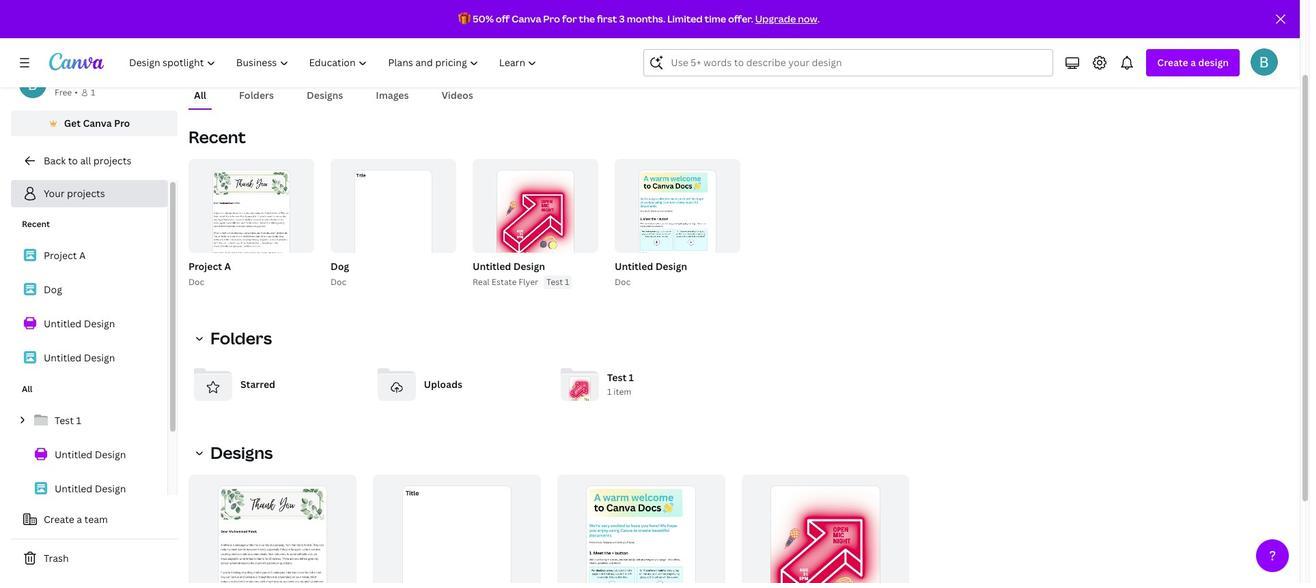 Task type: vqa. For each thing, say whether or not it's contained in the screenshot.
Sort by button
no



Task type: describe. For each thing, give the bounding box(es) containing it.
test 1 link
[[11, 407, 167, 436]]

time
[[705, 12, 726, 25]]

dog for dog
[[44, 283, 62, 296]]

untitled design down 'test 1' link
[[55, 449, 126, 462]]

real estate flyer
[[473, 277, 538, 288]]

personal
[[55, 72, 95, 85]]

untitled inside button
[[473, 260, 511, 273]]

project a doc
[[189, 260, 231, 288]]

1 inside 'test 1' link
[[76, 415, 81, 428]]

limited
[[667, 12, 703, 25]]

1 of 2
[[569, 237, 589, 247]]

list containing project a
[[11, 242, 167, 373]]

for
[[562, 12, 577, 25]]

0 vertical spatial recent
[[189, 126, 246, 148]]

project a link
[[11, 242, 167, 270]]

get
[[64, 117, 81, 130]]

to
[[68, 154, 78, 167]]

back to all projects link
[[11, 148, 178, 175]]

canva inside get canva pro button
[[83, 117, 112, 130]]

1 untitled design button from the left
[[473, 259, 545, 276]]

create for create a design
[[1157, 56, 1188, 69]]

brad klo image
[[1251, 48, 1278, 76]]

2 vertical spatial projects
[[67, 187, 105, 200]]

•
[[75, 87, 78, 98]]

1 vertical spatial your projects
[[44, 187, 105, 200]]

flyer
[[519, 277, 538, 288]]

videos
[[442, 89, 473, 102]]

2 untitled design link from the top
[[11, 344, 167, 373]]

2 untitled design button from the left
[[615, 259, 687, 276]]

project for project a
[[44, 249, 77, 262]]

your projects link
[[11, 180, 167, 208]]

first
[[597, 12, 617, 25]]

0 vertical spatial canva
[[512, 12, 541, 25]]

team
[[84, 514, 108, 527]]

4 untitled design link from the top
[[11, 475, 167, 504]]

2 vertical spatial test
[[55, 415, 74, 428]]

starred
[[240, 378, 275, 391]]

0 horizontal spatial your
[[44, 187, 65, 200]]

🎁
[[458, 12, 471, 25]]

item
[[614, 387, 631, 398]]

now
[[798, 12, 817, 25]]

doc for project
[[189, 277, 204, 288]]

get canva pro
[[64, 117, 130, 130]]

🎁 50% off canva pro for the first 3 months. limited time offer. upgrade now .
[[458, 12, 820, 25]]

untitled design up team
[[55, 483, 126, 496]]

designs inside button
[[307, 89, 343, 102]]

2
[[585, 237, 589, 247]]

create a team button
[[11, 507, 178, 534]]

untitled design up real estate flyer
[[473, 260, 545, 273]]

untitled for third the untitled design link from the bottom of the page
[[44, 352, 81, 365]]

0 horizontal spatial recent
[[22, 219, 50, 230]]

designs inside dropdown button
[[210, 442, 273, 464]]

untitled design up 'test 1' link
[[44, 352, 115, 365]]

trash link
[[11, 546, 178, 573]]

1 vertical spatial all
[[22, 384, 32, 395]]

test inside button
[[546, 277, 563, 288]]

get canva pro button
[[11, 111, 178, 137]]

folders inside folders dropdown button
[[210, 327, 272, 350]]

uploads link
[[372, 361, 544, 410]]

all inside all button
[[194, 89, 206, 102]]

doc for untitled
[[615, 277, 631, 288]]

off
[[496, 12, 510, 25]]

Search search field
[[671, 50, 1026, 76]]

design
[[1198, 56, 1229, 69]]

top level navigation element
[[120, 49, 549, 76]]

upgrade
[[755, 12, 796, 25]]

50%
[[473, 12, 494, 25]]

dog doc
[[331, 260, 349, 288]]

project for project a doc
[[189, 260, 222, 273]]

of
[[575, 237, 583, 247]]

untitled for 1st the untitled design link from the bottom of the page
[[55, 483, 92, 496]]

create a design button
[[1146, 49, 1240, 76]]

test inside test 1 1 item
[[607, 372, 626, 385]]



Task type: locate. For each thing, give the bounding box(es) containing it.
None search field
[[644, 49, 1053, 76]]

pro up back to all projects link in the left top of the page
[[114, 117, 130, 130]]

all
[[80, 154, 91, 167]]

2 horizontal spatial test
[[607, 372, 626, 385]]

0 horizontal spatial your projects
[[44, 187, 105, 200]]

0 horizontal spatial doc
[[189, 277, 204, 288]]

1 horizontal spatial test
[[546, 277, 563, 288]]

1 vertical spatial create
[[44, 514, 74, 527]]

0 horizontal spatial designs
[[210, 442, 273, 464]]

0 horizontal spatial a
[[79, 249, 86, 262]]

untitled for 4th the untitled design link from the bottom of the page
[[44, 318, 81, 331]]

0 horizontal spatial canva
[[83, 117, 112, 130]]

1 horizontal spatial recent
[[189, 126, 246, 148]]

free
[[55, 87, 72, 98]]

canva right off
[[512, 12, 541, 25]]

1 vertical spatial test
[[607, 372, 626, 385]]

test 1 inside button
[[546, 277, 569, 288]]

list
[[11, 242, 167, 373], [11, 407, 167, 572]]

projects down all
[[67, 187, 105, 200]]

pro left for
[[543, 12, 560, 25]]

0 horizontal spatial untitled design button
[[473, 259, 545, 276]]

starred link
[[189, 361, 361, 410]]

0 horizontal spatial test 1
[[55, 415, 81, 428]]

offer.
[[728, 12, 753, 25]]

3
[[619, 12, 625, 25]]

1 horizontal spatial project
[[189, 260, 222, 273]]

1 vertical spatial dog
[[44, 283, 62, 296]]

the
[[579, 12, 595, 25]]

1 vertical spatial test 1
[[55, 415, 81, 428]]

designs button
[[189, 440, 281, 467]]

dog inside list
[[44, 283, 62, 296]]

untitled design link up create a team button
[[11, 475, 167, 504]]

canva right get
[[83, 117, 112, 130]]

projects up the top level navigation element
[[243, 3, 335, 33]]

back to all projects
[[44, 154, 131, 167]]

back
[[44, 154, 66, 167]]

a
[[1191, 56, 1196, 69], [77, 514, 82, 527]]

0 horizontal spatial create
[[44, 514, 74, 527]]

create a design
[[1157, 56, 1229, 69]]

doc inside untitled design doc
[[615, 277, 631, 288]]

untitled design link down the dog link
[[11, 310, 167, 339]]

pro
[[543, 12, 560, 25], [114, 117, 130, 130]]

project
[[44, 249, 77, 262], [189, 260, 222, 273]]

1 vertical spatial a
[[77, 514, 82, 527]]

1 vertical spatial designs
[[210, 442, 273, 464]]

test 1 inside list
[[55, 415, 81, 428]]

2 horizontal spatial doc
[[615, 277, 631, 288]]

your projects
[[189, 3, 335, 33], [44, 187, 105, 200]]

dog button
[[331, 259, 349, 276]]

1 horizontal spatial your projects
[[189, 3, 335, 33]]

0 vertical spatial your
[[189, 3, 239, 33]]

1 horizontal spatial designs
[[307, 89, 343, 102]]

1 horizontal spatial test 1
[[546, 277, 569, 288]]

0 horizontal spatial dog
[[44, 283, 62, 296]]

project a button
[[189, 259, 231, 276]]

folders button
[[234, 83, 279, 109]]

untitled design link
[[11, 310, 167, 339], [11, 344, 167, 373], [11, 441, 167, 470], [11, 475, 167, 504]]

your
[[189, 3, 239, 33], [44, 187, 65, 200]]

1 horizontal spatial your
[[189, 3, 239, 33]]

create left design
[[1157, 56, 1188, 69]]

create
[[1157, 56, 1188, 69], [44, 514, 74, 527]]

design
[[513, 260, 545, 273], [655, 260, 687, 273], [84, 318, 115, 331], [84, 352, 115, 365], [95, 449, 126, 462], [95, 483, 126, 496]]

months.
[[627, 12, 665, 25]]

0 horizontal spatial pro
[[114, 117, 130, 130]]

folders right all button
[[239, 89, 274, 102]]

0 vertical spatial test 1
[[546, 277, 569, 288]]

projects
[[243, 3, 335, 33], [93, 154, 131, 167], [67, 187, 105, 200]]

0 vertical spatial projects
[[243, 3, 335, 33]]

a inside list
[[79, 249, 86, 262]]

untitled design
[[473, 260, 545, 273], [44, 318, 115, 331], [44, 352, 115, 365], [55, 449, 126, 462], [55, 483, 126, 496]]

2 doc from the left
[[331, 277, 346, 288]]

uploads
[[424, 378, 462, 391]]

designs button
[[301, 83, 349, 109]]

canva
[[512, 12, 541, 25], [83, 117, 112, 130]]

1 untitled design link from the top
[[11, 310, 167, 339]]

.
[[817, 12, 820, 25]]

3 doc from the left
[[615, 277, 631, 288]]

1 vertical spatial recent
[[22, 219, 50, 230]]

1 horizontal spatial canva
[[512, 12, 541, 25]]

1 horizontal spatial a
[[1191, 56, 1196, 69]]

folders inside folders button
[[239, 89, 274, 102]]

a inside project a doc
[[224, 260, 231, 273]]

2 list from the top
[[11, 407, 167, 572]]

0 vertical spatial create
[[1157, 56, 1188, 69]]

0 vertical spatial your projects
[[189, 3, 335, 33]]

free •
[[55, 87, 78, 98]]

create for create a team
[[44, 514, 74, 527]]

1 horizontal spatial pro
[[543, 12, 560, 25]]

doc down dog 'button'
[[331, 277, 346, 288]]

0 vertical spatial list
[[11, 242, 167, 373]]

1 vertical spatial folders
[[210, 327, 272, 350]]

untitled for second the untitled design link from the bottom of the page
[[55, 449, 92, 462]]

1 horizontal spatial doc
[[331, 277, 346, 288]]

3 untitled design link from the top
[[11, 441, 167, 470]]

projects right all
[[93, 154, 131, 167]]

create inside dropdown button
[[1157, 56, 1188, 69]]

0 vertical spatial designs
[[307, 89, 343, 102]]

list containing test 1
[[11, 407, 167, 572]]

0 vertical spatial all
[[194, 89, 206, 102]]

create left team
[[44, 514, 74, 527]]

folders up starred on the bottom left of page
[[210, 327, 272, 350]]

1 vertical spatial pro
[[114, 117, 130, 130]]

estate
[[492, 277, 517, 288]]

doc right the test 1 button
[[615, 277, 631, 288]]

1 vertical spatial your
[[44, 187, 65, 200]]

trash
[[44, 553, 69, 566]]

untitled
[[473, 260, 511, 273], [615, 260, 653, 273], [44, 318, 81, 331], [44, 352, 81, 365], [55, 449, 92, 462], [55, 483, 92, 496]]

0 vertical spatial test
[[546, 277, 563, 288]]

folders
[[239, 89, 274, 102], [210, 327, 272, 350]]

images
[[376, 89, 409, 102]]

1 horizontal spatial all
[[194, 89, 206, 102]]

dog for dog doc
[[331, 260, 349, 273]]

a inside button
[[77, 514, 82, 527]]

project inside list
[[44, 249, 77, 262]]

0 vertical spatial a
[[1191, 56, 1196, 69]]

images button
[[370, 83, 414, 109]]

untitled design button
[[473, 259, 545, 276], [615, 259, 687, 276]]

1 horizontal spatial create
[[1157, 56, 1188, 69]]

create inside button
[[44, 514, 74, 527]]

untitled design doc
[[615, 260, 687, 288]]

0 vertical spatial folders
[[239, 89, 274, 102]]

all button
[[189, 83, 212, 109]]

test 1 button
[[544, 276, 572, 290]]

untitled design down the dog link
[[44, 318, 115, 331]]

designs
[[307, 89, 343, 102], [210, 442, 273, 464]]

1 list from the top
[[11, 242, 167, 373]]

0 vertical spatial pro
[[543, 12, 560, 25]]

test 1 1 item
[[607, 372, 634, 398]]

untitled design link up 'test 1' link
[[11, 344, 167, 373]]

project a
[[44, 249, 86, 262]]

project inside project a doc
[[189, 260, 222, 273]]

doc inside dog doc
[[331, 277, 346, 288]]

0 horizontal spatial a
[[77, 514, 82, 527]]

design inside untitled design doc
[[655, 260, 687, 273]]

1 vertical spatial list
[[11, 407, 167, 572]]

doc
[[189, 277, 204, 288], [331, 277, 346, 288], [615, 277, 631, 288]]

recent up project a
[[22, 219, 50, 230]]

doc down project a button
[[189, 277, 204, 288]]

all
[[194, 89, 206, 102], [22, 384, 32, 395]]

recent down all button
[[189, 126, 246, 148]]

create a team
[[44, 514, 108, 527]]

doc inside project a doc
[[189, 277, 204, 288]]

a for design
[[1191, 56, 1196, 69]]

1 vertical spatial projects
[[93, 154, 131, 167]]

test
[[546, 277, 563, 288], [607, 372, 626, 385], [55, 415, 74, 428]]

a left design
[[1191, 56, 1196, 69]]

1 inside the test 1 button
[[565, 277, 569, 288]]

1 horizontal spatial a
[[224, 260, 231, 273]]

0 vertical spatial dog
[[331, 260, 349, 273]]

1 horizontal spatial dog
[[331, 260, 349, 273]]

untitled design link down 'test 1' link
[[11, 441, 167, 470]]

folders button
[[189, 325, 280, 352]]

upgrade now button
[[755, 12, 817, 25]]

1 horizontal spatial untitled design button
[[615, 259, 687, 276]]

test 1
[[546, 277, 569, 288], [55, 415, 81, 428]]

1 doc from the left
[[189, 277, 204, 288]]

a inside dropdown button
[[1191, 56, 1196, 69]]

dog link
[[11, 276, 167, 305]]

dog
[[331, 260, 349, 273], [44, 283, 62, 296]]

a left team
[[77, 514, 82, 527]]

real
[[473, 277, 490, 288]]

a for project a
[[79, 249, 86, 262]]

videos button
[[436, 83, 479, 109]]

1
[[91, 87, 95, 98], [569, 237, 573, 247], [565, 277, 569, 288], [629, 372, 634, 385], [607, 387, 612, 398], [76, 415, 81, 428]]

a for project a doc
[[224, 260, 231, 273]]

0 horizontal spatial project
[[44, 249, 77, 262]]

1 vertical spatial canva
[[83, 117, 112, 130]]

0 horizontal spatial test
[[55, 415, 74, 428]]

0 horizontal spatial all
[[22, 384, 32, 395]]

a
[[79, 249, 86, 262], [224, 260, 231, 273]]

pro inside button
[[114, 117, 130, 130]]

a for team
[[77, 514, 82, 527]]

recent
[[189, 126, 246, 148], [22, 219, 50, 230]]

untitled inside untitled design doc
[[615, 260, 653, 273]]



